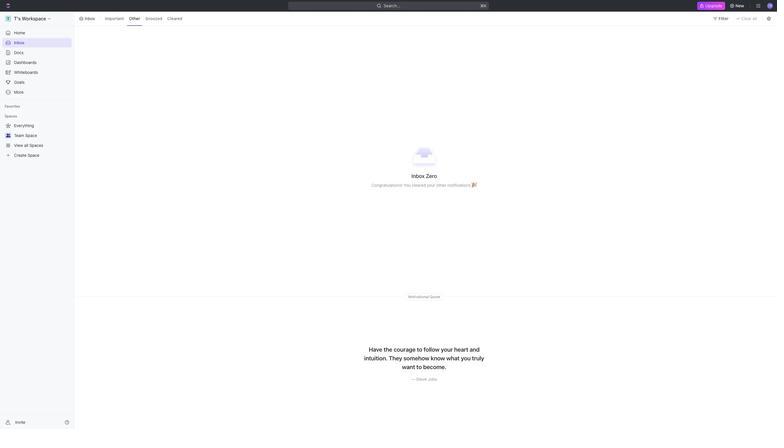 Task type: describe. For each thing, give the bounding box(es) containing it.
congratulations! you cleared your other notifications 🎉
[[372, 183, 477, 188]]

want
[[402, 364, 415, 371]]

space for team space
[[25, 133, 37, 138]]

somehow
[[404, 356, 430, 362]]

have the courage to follow your heart and intuition. they somehow know what you truly want to become.
[[364, 347, 484, 371]]

motivational
[[408, 295, 429, 300]]

cleared
[[412, 183, 426, 188]]

all for view
[[24, 143, 28, 148]]

they
[[389, 356, 402, 362]]

clear
[[742, 16, 752, 21]]

create
[[14, 153, 27, 158]]

t
[[7, 16, 9, 21]]

favorites button
[[2, 103, 22, 110]]

more
[[14, 90, 24, 95]]

filter
[[719, 16, 729, 21]]

docs link
[[2, 48, 72, 57]]

tab list containing important
[[102, 10, 186, 27]]

zero
[[426, 173, 437, 180]]

steve
[[416, 378, 427, 383]]

quote
[[430, 295, 440, 300]]

dashboards
[[14, 60, 37, 65]]

0 vertical spatial your
[[427, 183, 435, 188]]

0 vertical spatial to
[[417, 347, 423, 354]]

team space
[[14, 133, 37, 138]]

important button
[[103, 14, 126, 23]]

create space link
[[2, 151, 71, 160]]

home
[[14, 30, 25, 35]]

tree inside the sidebar navigation
[[2, 121, 72, 160]]

motivational quote
[[408, 295, 440, 300]]

inbox inside inbox link
[[14, 40, 25, 45]]

more button
[[2, 88, 72, 97]]

new button
[[728, 1, 748, 10]]

view all spaces link
[[2, 141, 71, 150]]

and
[[470, 347, 480, 354]]

tb button
[[766, 1, 775, 10]]

jobs
[[428, 378, 437, 383]]

intuition.
[[364, 356, 388, 362]]

have
[[369, 347, 383, 354]]

favorites
[[5, 104, 20, 109]]

everything
[[14, 123, 34, 128]]

inbox zero
[[412, 173, 437, 180]]

other button
[[127, 14, 142, 23]]

your inside have the courage to follow your heart and intuition. they somehow know what you truly want to become.
[[441, 347, 453, 354]]

0 vertical spatial spaces
[[5, 114, 17, 119]]

other
[[129, 16, 140, 21]]

1 horizontal spatial inbox
[[85, 16, 95, 21]]

upgrade link
[[698, 2, 725, 10]]

snoozed
[[145, 16, 162, 21]]

t's
[[14, 16, 21, 21]]

dashboards link
[[2, 58, 72, 67]]

clear all
[[742, 16, 757, 21]]

cleared
[[167, 16, 182, 21]]

important
[[105, 16, 124, 21]]

cleared button
[[165, 14, 184, 23]]

congratulations!
[[372, 183, 403, 188]]

spaces inside tree
[[29, 143, 43, 148]]

heart
[[454, 347, 469, 354]]

tb
[[769, 4, 772, 7]]

all for clear
[[753, 16, 757, 21]]



Task type: locate. For each thing, give the bounding box(es) containing it.
user group image
[[6, 134, 10, 138]]

tree containing everything
[[2, 121, 72, 160]]

0 horizontal spatial spaces
[[5, 114, 17, 119]]

team
[[14, 133, 24, 138]]

inbox link
[[2, 38, 72, 48]]

invite
[[15, 420, 25, 425]]

goals link
[[2, 78, 72, 87]]

inbox left important
[[85, 16, 95, 21]]

whiteboards link
[[2, 68, 72, 77]]

snoozed button
[[143, 14, 164, 23]]

the
[[384, 347, 393, 354]]

sidebar navigation
[[0, 12, 75, 430]]

1 horizontal spatial spaces
[[29, 143, 43, 148]]

space for create space
[[28, 153, 39, 158]]

space down the view all spaces link
[[28, 153, 39, 158]]

notifications
[[448, 183, 471, 188]]

inbox down home
[[14, 40, 25, 45]]

space up view all spaces
[[25, 133, 37, 138]]

follow
[[424, 347, 440, 354]]

tree
[[2, 121, 72, 160]]

create space
[[14, 153, 39, 158]]

spaces down favorites button
[[5, 114, 17, 119]]

t's workspace, , element
[[5, 16, 11, 22]]

to
[[417, 347, 423, 354], [417, 364, 422, 371]]

1 horizontal spatial your
[[441, 347, 453, 354]]

1 vertical spatial to
[[417, 364, 422, 371]]

1 vertical spatial spaces
[[29, 143, 43, 148]]

goals
[[14, 80, 25, 85]]

—
[[412, 378, 415, 383]]

0 vertical spatial all
[[753, 16, 757, 21]]

docs
[[14, 50, 24, 55]]

1 horizontal spatial all
[[753, 16, 757, 21]]

become.
[[423, 364, 447, 371]]

your down zero
[[427, 183, 435, 188]]

all right clear
[[753, 16, 757, 21]]

your up what
[[441, 347, 453, 354]]

all right view
[[24, 143, 28, 148]]

to up somehow
[[417, 347, 423, 354]]

1 vertical spatial inbox
[[14, 40, 25, 45]]

you
[[404, 183, 411, 188]]

0 horizontal spatial your
[[427, 183, 435, 188]]

inbox up 'cleared'
[[412, 173, 425, 180]]

all
[[753, 16, 757, 21], [24, 143, 28, 148]]

🎉
[[472, 183, 477, 188]]

2 horizontal spatial inbox
[[412, 173, 425, 180]]

2 vertical spatial inbox
[[412, 173, 425, 180]]

know
[[431, 356, 445, 362]]

you
[[461, 356, 471, 362]]

0 vertical spatial inbox
[[85, 16, 95, 21]]

new
[[736, 3, 744, 8]]

0 horizontal spatial all
[[24, 143, 28, 148]]

1 vertical spatial your
[[441, 347, 453, 354]]

— steve jobs
[[412, 378, 437, 383]]

view all spaces
[[14, 143, 43, 148]]

spaces
[[5, 114, 17, 119], [29, 143, 43, 148]]

1 vertical spatial space
[[28, 153, 39, 158]]

all inside clear all button
[[753, 16, 757, 21]]

spaces up create space link
[[29, 143, 43, 148]]

whiteboards
[[14, 70, 38, 75]]

filter button
[[711, 14, 732, 23]]

⌘k
[[480, 3, 487, 8]]

everything link
[[2, 121, 71, 131]]

other
[[437, 183, 446, 188]]

team space link
[[14, 131, 71, 141]]

search...
[[384, 3, 401, 8]]

inbox
[[85, 16, 95, 21], [14, 40, 25, 45], [412, 173, 425, 180]]

t's workspace
[[14, 16, 46, 21]]

0 vertical spatial space
[[25, 133, 37, 138]]

courage
[[394, 347, 416, 354]]

clear all button
[[734, 14, 761, 23]]

all inside the view all spaces link
[[24, 143, 28, 148]]

truly
[[472, 356, 484, 362]]

upgrade
[[706, 3, 723, 8]]

what
[[447, 356, 460, 362]]

workspace
[[22, 16, 46, 21]]

your
[[427, 183, 435, 188], [441, 347, 453, 354]]

0 horizontal spatial inbox
[[14, 40, 25, 45]]

home link
[[2, 28, 72, 38]]

1 vertical spatial all
[[24, 143, 28, 148]]

view
[[14, 143, 23, 148]]

space
[[25, 133, 37, 138], [28, 153, 39, 158]]

tab list
[[102, 10, 186, 27]]

to down somehow
[[417, 364, 422, 371]]



Task type: vqa. For each thing, say whether or not it's contained in the screenshot.
Steve
yes



